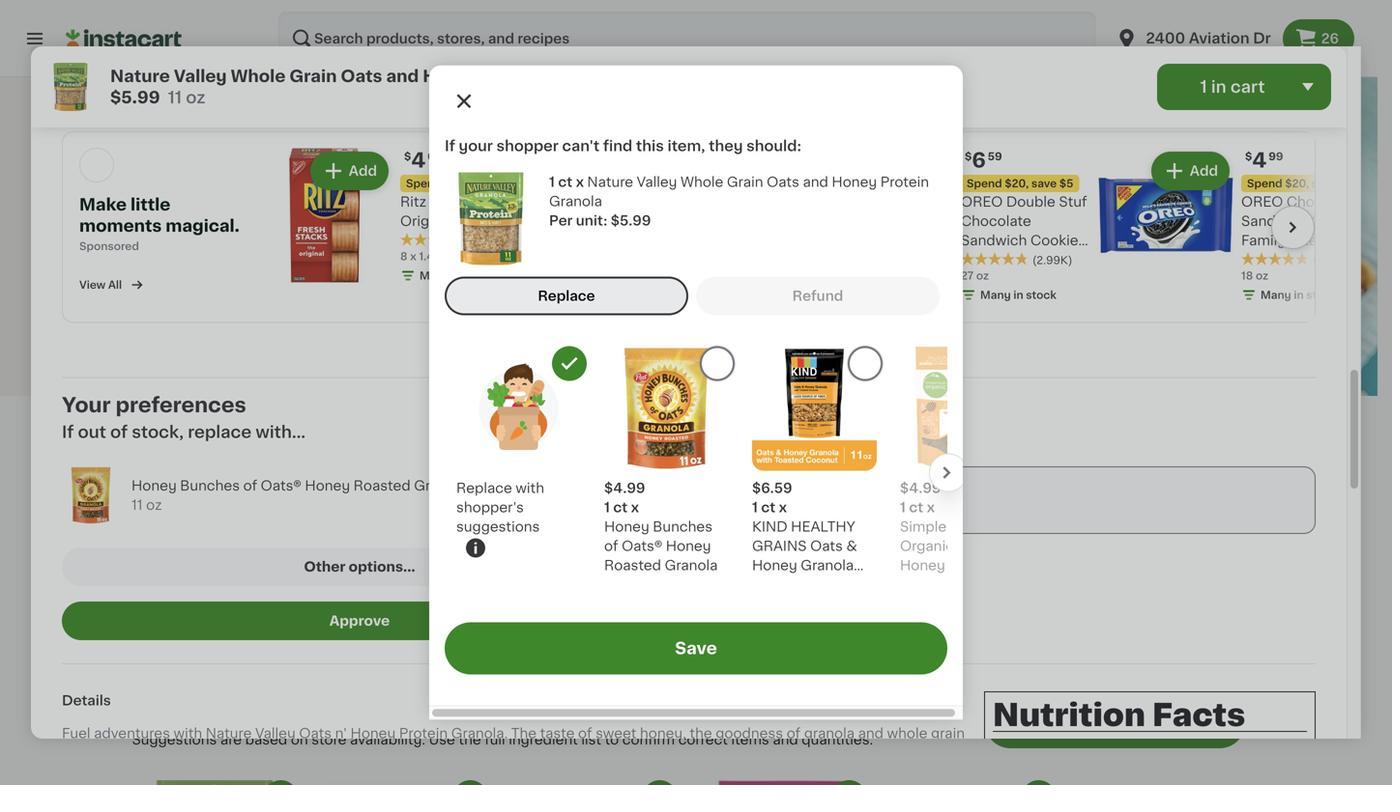 Task type: vqa. For each thing, say whether or not it's contained in the screenshot.


Task type: locate. For each thing, give the bounding box(es) containing it.
0 vertical spatial chocolate
[[1287, 195, 1357, 209]]

x for $4.99 1 ct x simple truth organic® oats & honey granola clusters
[[927, 501, 935, 515]]

x for $6.59 1 ct x kind healthy grains oats & honey granola with toasted coconut healthy snack mix
[[779, 501, 787, 515]]

oats down truth
[[966, 540, 998, 553]]

add for spend $20, save $5
[[629, 164, 657, 178]]

many in stock down "1.48"
[[420, 271, 496, 281]]

granola
[[171, 43, 224, 57], [758, 43, 811, 57], [1120, 43, 1173, 57], [551, 68, 620, 85], [132, 153, 274, 187], [549, 195, 602, 208], [414, 480, 467, 493], [665, 559, 718, 573], [801, 559, 854, 573], [949, 559, 1002, 573]]

99
[[708, 151, 723, 162], [1269, 151, 1283, 162]]

spend $20, save $5 up fresh
[[406, 178, 513, 189]]

oats down should:
[[767, 175, 799, 189]]

mix
[[797, 617, 821, 631]]

the up "bites"
[[511, 728, 537, 741]]

oats
[[790, 24, 823, 37], [341, 68, 382, 85], [767, 175, 799, 189], [810, 540, 843, 553], [966, 540, 998, 553], [299, 728, 332, 741]]

4 $ from the left
[[1245, 151, 1252, 162]]

1 up kind
[[752, 501, 758, 515]]

honey inside nature valley whole grain oats and honey protein granola $5.99 11 oz
[[423, 68, 480, 85]]

many in stock down 18 oz
[[1261, 290, 1337, 301]]

save up double
[[1031, 178, 1057, 189]]

0 vertical spatial if
[[445, 139, 455, 153]]

oats inside nature valley whole grain oats and honey protein granola $5.99 11 oz
[[341, 68, 382, 85]]

kick
[[227, 747, 254, 761]]

1 $20, from the left
[[444, 178, 468, 189]]

sandwich inside oreo chocolate sandwich cookies family size
[[1241, 215, 1307, 228]]

$4.99 1 ct x honey bunches of oats® honey roasted granola
[[604, 482, 718, 573]]

nature inside nature valley oats 'n honey crunchy granola bars
[[697, 24, 743, 37]]

0 horizontal spatial cereal
[[383, 766, 425, 780]]

$5.99 inside save dialog
[[611, 214, 651, 227]]

2 recipe from the left
[[339, 308, 383, 321]]

x inside the $6.59 1 ct x kind healthy grains oats & honey granola with toasted coconut healthy snack mix
[[779, 501, 787, 515]]

add down "14.4 oz many in stock"
[[1190, 164, 1218, 178]]

whole inside nature valley whole grain oats and honey protein granola
[[681, 175, 723, 189]]

the up the flavors,
[[690, 728, 712, 741]]

26 button
[[1283, 19, 1354, 58]]

2 spend from the left
[[686, 178, 722, 189]]

oats® inside $4.99 1 ct x honey bunches of oats® honey roasted granola
[[622, 540, 662, 553]]

0 horizontal spatial to
[[605, 734, 619, 747]]

2 oreo from the left
[[1241, 195, 1283, 209]]

coconut
[[752, 598, 811, 611]]

1 vertical spatial to
[[605, 734, 619, 747]]

delivery for delivery by 1:50pm
[[213, 573, 259, 583]]

0 vertical spatial bunches
[[110, 24, 170, 37]]

share
[[157, 308, 197, 321]]

and inside nature valley whole grain oats and honey protein granola $5.99 11 oz
[[386, 68, 419, 85]]

spend down $ 6 59
[[967, 178, 1002, 189]]

valley for nature valley cashew sweet and salty nut chewy granola bars
[[1169, 4, 1210, 18]]

availability.
[[350, 734, 425, 747]]

2 vertical spatial oats®
[[622, 540, 662, 553]]

1 save from the left
[[471, 178, 496, 189]]

1 add button from the left
[[312, 154, 387, 189]]

delivery by 1:50pm
[[213, 573, 318, 583]]

if for if your shopper can't find this item, they should:
[[445, 139, 455, 153]]

$ for ritz fresh stacks original crackers
[[404, 151, 411, 162]]

0 horizontal spatial protein
[[399, 728, 448, 741]]

1 vertical spatial size
[[1001, 253, 1029, 267]]

grain for nature valley whole grain oats and honey protein granola $5.99 11 oz
[[289, 68, 337, 85]]

1 vertical spatial oats®
[[261, 480, 301, 493]]

refund
[[792, 289, 843, 303]]

add up gardens
[[349, 164, 377, 178]]

0 vertical spatial cookies
[[1311, 215, 1366, 228]]

replace for replace
[[538, 289, 595, 303]]

ingredients inside 'button'
[[1061, 714, 1161, 730]]

organic®
[[900, 540, 962, 553]]

by better homes & gardens
[[163, 211, 360, 225]]

1 horizontal spatial save
[[675, 641, 717, 657]]

1 product group from the left
[[132, 781, 298, 786]]

2 add button from the left
[[592, 154, 667, 189]]

1 4 from the left
[[411, 150, 426, 171]]

1 horizontal spatial if
[[445, 139, 455, 153]]

with inside the $6.59 1 ct x kind healthy grains oats & honey granola with toasted coconut healthy snack mix
[[752, 578, 781, 592]]

1 vertical spatial save
[[675, 641, 717, 657]]

4 spend from the left
[[1247, 178, 1283, 189]]

special instructions
[[720, 424, 889, 441]]

add up servings
[[1008, 714, 1043, 730]]

$5 for oreo chocolate sandwich cookies family size
[[1340, 178, 1354, 189]]

ct for $6.59 1 ct x kind healthy grains oats & honey granola with toasted coconut healthy snack mix
[[761, 501, 776, 515]]

15.4
[[908, 60, 930, 71]]

save down should:
[[751, 178, 777, 189]]

5 left servings
[[993, 739, 1002, 753]]

protein inside nature valley whole grain oats and honey protein granola
[[880, 175, 929, 189]]

if inside save dialog
[[445, 139, 455, 153]]

cookies up (2.99k)
[[1031, 234, 1086, 248]]

cashew
[[1213, 4, 1268, 18]]

add for ritz fresh stacks original crackers
[[349, 164, 377, 178]]

1 vertical spatial whole
[[681, 175, 723, 189]]

0 horizontal spatial granola
[[329, 766, 380, 780]]

0 horizontal spatial the
[[359, 747, 384, 761]]

3 save from the left
[[1031, 178, 1057, 189]]

save button
[[445, 623, 947, 675]]

add button left 6
[[873, 154, 947, 189]]

nature for nature valley cashew sweet and salty nut chewy granola bars
[[1120, 4, 1166, 18]]

1 spend $20, save $5 from the left
[[406, 178, 513, 189]]

1 vertical spatial replace
[[456, 482, 512, 495]]

$20, for ritz fresh stacks original crackers
[[444, 178, 468, 189]]

1 $ from the left
[[404, 151, 411, 162]]

oreo double stuf chocolate sandwich cookies party size
[[961, 195, 1087, 267]]

save down the "brookshire's" link
[[675, 641, 717, 657]]

save inside dialog
[[675, 641, 717, 657]]

4 add button from the left
[[1153, 154, 1228, 189]]

ingredients up container
[[1061, 714, 1161, 730]]

99 up oreo chocolate sandwich cookies family size
[[1269, 151, 1283, 162]]

chocolate
[[1287, 195, 1357, 209], [961, 215, 1031, 228]]

oz inside "14.4 oz many in stock"
[[1145, 80, 1157, 90]]

truth
[[950, 520, 985, 534]]

replace inside button
[[538, 289, 595, 303]]

1 horizontal spatial size
[[1289, 234, 1317, 248]]

$ for oreo double stuf chocolate sandwich cookies party size
[[965, 151, 972, 162]]

1 vertical spatial honey bunches of oats® honey roasted granola 11 oz
[[131, 480, 467, 513]]

oz inside 15.4 oz many in stock
[[933, 60, 945, 71]]

and inside nature valley cashew sweet and salty nut chewy granola bars
[[1120, 24, 1145, 37]]

0 vertical spatial your
[[459, 139, 493, 153]]

spend for oreo double stuf chocolate sandwich cookies party size
[[967, 178, 1002, 189]]

0 vertical spatial replace
[[538, 289, 595, 303]]

0 vertical spatial save
[[302, 308, 336, 321]]

18 down "family"
[[1241, 271, 1253, 281]]

1 inside $4.99 1 ct x honey bunches of oats® honey roasted granola
[[604, 501, 610, 515]]

artificial down goodness
[[755, 747, 810, 761]]

1 horizontal spatial are
[[525, 747, 547, 761]]

0 horizontal spatial save
[[302, 308, 336, 321]]

little
[[131, 197, 170, 213]]

ct inside $4.99 1 ct x honey bunches of oats® honey roasted granola
[[613, 501, 628, 515]]

x up brookshire's
[[631, 501, 639, 515]]

1 vertical spatial your
[[292, 747, 323, 761]]

4 product group from the left
[[700, 781, 867, 786]]

$ left they
[[684, 151, 692, 162]]

1 horizontal spatial whole
[[681, 175, 723, 189]]

5 up servings
[[1047, 714, 1058, 730]]

bars down the nut
[[1176, 43, 1207, 57]]

$ inside $ 6 59
[[965, 151, 972, 162]]

these
[[104, 747, 143, 761]]

granola inside nature valley cashew sweet and salty nut chewy granola bars
[[1120, 43, 1173, 57]]

ct for $4.99 1 ct x honey bunches of oats® honey roasted granola
[[613, 501, 628, 515]]

option group
[[445, 277, 947, 315]]

sandwich up "family"
[[1241, 215, 1307, 228]]

stock down instacart logo
[[127, 81, 157, 92]]

0 horizontal spatial bars
[[283, 153, 365, 187]]

sandwich up party
[[961, 234, 1027, 248]]

x inside $4.99 1 ct x honey bunches of oats® honey roasted granola
[[631, 501, 639, 515]]

to left cart
[[1165, 714, 1183, 730]]

granola up colors
[[804, 728, 855, 741]]

in
[[961, 80, 971, 90], [114, 81, 124, 92], [1172, 99, 1182, 110], [453, 271, 463, 281], [1014, 290, 1023, 301], [1294, 290, 1304, 301], [274, 444, 301, 472]]

$6.59 1 ct x kind healthy grains oats & honey granola with toasted coconut healthy snack mix
[[752, 482, 868, 631]]

0 vertical spatial ingredients
[[1061, 714, 1161, 730]]

nature valley whole grain oats and honey protein granola
[[549, 175, 929, 208]]

0 horizontal spatial 18
[[329, 264, 344, 277]]

0 vertical spatial size
[[1289, 234, 1317, 248]]

spend $20, save $5 up oreo chocolate sandwich cookies family size
[[1247, 178, 1354, 189]]

valley up (3.77k)
[[746, 24, 787, 37]]

artificial
[[645, 747, 699, 761], [755, 747, 810, 761]]

0 horizontal spatial oats®
[[191, 24, 232, 37]]

valley inside nature valley cashew sweet and salty nut chewy granola bars
[[1169, 4, 1210, 18]]

2 vertical spatial bunches
[[653, 520, 713, 534]]

1 vertical spatial if
[[62, 424, 74, 441]]

nature for nature valley whole grain oats and honey protein granola
[[587, 175, 633, 189]]

1:50pm
[[278, 573, 318, 583]]

granola inside nature valley oats 'n honey crunchy granola bars
[[758, 43, 811, 57]]

valley down instacart logo
[[174, 68, 227, 85]]

ct up kind
[[761, 501, 776, 515]]

bunches inside $4.99 1 ct x honey bunches of oats® honey roasted granola
[[653, 520, 713, 534]]

replace inside the replace with shopper's suggestions
[[456, 482, 512, 495]]

family
[[1241, 234, 1286, 248]]

1
[[549, 175, 555, 189], [604, 501, 610, 515], [752, 501, 758, 515], [900, 501, 906, 515]]

x
[[576, 175, 584, 189], [410, 251, 416, 262], [631, 501, 639, 515], [779, 501, 787, 515], [927, 501, 935, 515]]

1 inside $4.99 1 ct x simple truth organic® oats & honey granola clusters
[[900, 501, 906, 515]]

nature inside nature valley cashew sweet and salty nut chewy granola bars
[[1120, 4, 1166, 18]]

grain left (1.06k)
[[289, 68, 337, 85]]

0 vertical spatial 5
[[1047, 714, 1058, 730]]

1 horizontal spatial granola
[[434, 747, 484, 761]]

moments
[[79, 218, 162, 234]]

add button down if your shopper can't find this item, they should:
[[592, 154, 667, 189]]

1 horizontal spatial bunches
[[180, 480, 240, 493]]

whole inside nature valley whole grain oats and honey protein granola $5.99 11 oz
[[231, 68, 286, 85]]

with up 'shopper's'
[[516, 482, 544, 495]]

$ 4 99 up nature valley whole grain oats and honey protein granola
[[684, 150, 723, 171]]

many down 14.4
[[1139, 99, 1170, 110]]

to right list
[[605, 734, 619, 747]]

add button for ritz fresh stacks original crackers
[[312, 154, 387, 189]]

of
[[174, 24, 188, 37], [110, 424, 128, 441], [243, 480, 257, 493], [604, 540, 618, 553], [578, 728, 592, 741], [787, 728, 801, 741], [312, 766, 326, 780]]

sandwich inside oreo double stuf chocolate sandwich cookies party size
[[961, 234, 1027, 248]]

save for save
[[675, 641, 717, 657]]

1 cereal from the left
[[383, 766, 425, 780]]

ct up simple
[[909, 501, 923, 515]]

1 horizontal spatial 4
[[692, 150, 706, 171]]

1 horizontal spatial 5
[[1047, 714, 1058, 730]]

oreo for 6
[[961, 195, 1003, 209]]

granola inside $4.99 1 ct x simple truth organic® oats & honey granola clusters
[[949, 559, 1002, 573]]

cookies inside oreo chocolate sandwich cookies family size
[[1311, 215, 1366, 228]]

product group down resealable
[[132, 781, 298, 786]]

1 horizontal spatial $5.99
[[611, 214, 651, 227]]

grain for nature valley whole grain oats and honey protein granola
[[727, 175, 763, 189]]

ingredients inside fuel adventures with nature valley oats n' honey protein granola. the taste of sweet honey, the goodness of granola and whole grain oats - these ingredients kick start your day. the honey granola bites are made with no artificial flavors, artificial colors or high fructose corn syrup. enjoy the resealable bag of granola cereal as a breakfast cereal or trail mix.
[[146, 747, 223, 761]]

0 vertical spatial oats®
[[191, 24, 232, 37]]

$4.99 for $4.99 1 ct x simple truth organic® oats & honey granola clusters
[[900, 482, 941, 495]]

resealable
[[209, 766, 279, 780]]

nature down find
[[587, 175, 633, 189]]

granola up the a
[[434, 747, 484, 761]]

1 horizontal spatial bars
[[815, 43, 845, 57]]

replace
[[538, 289, 595, 303], [456, 482, 512, 495]]

in inside available in shop stores nearby.
[[274, 444, 301, 472]]

active time
[[132, 248, 194, 258]]

suggestions are based on store availability. use the full ingredient list to confirm correct items and quantities.
[[132, 734, 873, 747]]

(3.38k)
[[980, 45, 1020, 56]]

4 save from the left
[[1312, 178, 1337, 189]]

grain inside nature valley whole grain oats and honey protein granola $5.99 11 oz
[[289, 68, 337, 85]]

cereal down honey
[[383, 766, 425, 780]]

granola inside nature valley whole grain oats and honey protein granola
[[549, 195, 602, 208]]

save up oreo chocolate sandwich cookies family size
[[1312, 178, 1337, 189]]

shopper
[[496, 139, 559, 153]]

1 vertical spatial $5.99
[[611, 214, 651, 227]]

$4.99 inside $4.99 1 ct x simple truth organic® oats & honey granola clusters
[[900, 482, 941, 495]]

oats inside the $6.59 1 ct x kind healthy grains oats & honey granola with toasted coconut healthy snack mix
[[810, 540, 843, 553]]

save recipe button
[[277, 305, 383, 324]]

2 $20, from the left
[[724, 178, 749, 189]]

save down 'servings 18'
[[302, 308, 336, 321]]

2 artificial from the left
[[755, 747, 810, 761]]

1 vertical spatial sandwich
[[961, 234, 1027, 248]]

flavors,
[[703, 747, 752, 761]]

1 horizontal spatial oreo
[[1241, 195, 1283, 209]]

1 by from the left
[[261, 573, 276, 583]]

toasted
[[784, 578, 839, 592]]

the
[[511, 728, 537, 741], [359, 747, 384, 761]]

are left based
[[220, 734, 242, 747]]

chocolate down double
[[961, 215, 1031, 228]]

oreo inside oreo chocolate sandwich cookies family size
[[1241, 195, 1283, 209]]

0 horizontal spatial $ 4 99
[[684, 150, 723, 171]]

oats right "11 oz"
[[341, 68, 382, 85]]

oreo down $ 6 59
[[961, 195, 1003, 209]]

granola.
[[451, 728, 508, 741]]

1 99 from the left
[[708, 151, 723, 162]]

14.4 oz many in stock
[[1120, 80, 1215, 110]]

the right day.
[[359, 747, 384, 761]]

cereal down the 'made'
[[527, 766, 569, 780]]

1 horizontal spatial artificial
[[755, 747, 810, 761]]

0 vertical spatial roasted
[[110, 43, 168, 57]]

many inside 15.4 oz many in stock
[[927, 80, 958, 90]]

add down "this"
[[629, 164, 657, 178]]

x inside $4.99 1 ct x simple truth organic® oats & honey granola clusters
[[927, 501, 935, 515]]

save for save recipe
[[302, 308, 336, 321]]

1 horizontal spatial 99
[[1269, 151, 1283, 162]]

stock
[[973, 80, 1004, 90], [127, 81, 157, 92], [1185, 99, 1215, 110], [465, 271, 496, 281], [1026, 290, 1057, 301], [1306, 290, 1337, 301]]

make little moments magical. spo nsored
[[79, 197, 240, 252]]

2 horizontal spatial granola
[[804, 728, 855, 741]]

0 horizontal spatial grain
[[289, 68, 337, 85]]

oreo inside oreo double stuf chocolate sandwich cookies party size
[[961, 195, 1003, 209]]

ct inside $4.99 1 ct x simple truth organic® oats & honey granola clusters
[[909, 501, 923, 515]]

oats left n'
[[299, 728, 332, 741]]

option group containing replace
[[445, 277, 947, 315]]

1 horizontal spatial your
[[459, 139, 493, 153]]

0 vertical spatial protein
[[484, 68, 547, 85]]

$5 up stuf
[[1059, 178, 1073, 189]]

1 horizontal spatial &
[[846, 540, 857, 553]]

with...
[[256, 424, 306, 441]]

or down the 'made'
[[572, 766, 586, 780]]

1 vertical spatial cookies
[[1031, 234, 1086, 248]]

size inside oreo double stuf chocolate sandwich cookies party size
[[1001, 253, 1029, 267]]

1 horizontal spatial oats®
[[261, 480, 301, 493]]

many in stock for ritz fresh stacks original crackers
[[420, 271, 496, 281]]

1:55pm
[[1043, 573, 1082, 583]]

0 horizontal spatial delivery
[[213, 573, 259, 583]]

3 spend from the left
[[967, 178, 1002, 189]]

$4.99 inside $4.99 1 ct x honey bunches of oats® honey roasted granola
[[604, 482, 645, 495]]

2 by from the left
[[1026, 573, 1040, 583]]

(105)
[[472, 236, 499, 247]]

18 down the servings
[[329, 264, 344, 277]]

nature inside fuel adventures with nature valley oats n' honey protein granola. the taste of sweet honey, the goodness of granola and whole grain oats - these ingredients kick start your day. the honey granola bites are made with no artificial flavors, artificial colors or high fructose corn syrup. enjoy the resealable bag of granola cereal as a breakfast cereal or trail mix.
[[206, 728, 252, 741]]

product group
[[132, 781, 298, 786], [321, 781, 488, 786], [511, 781, 677, 786], [700, 781, 867, 786], [890, 781, 1056, 786]]

replace with shopper's suggestions
[[456, 482, 544, 534]]

oreo up "family"
[[1241, 195, 1283, 209]]

spend $20, save $5 down they
[[686, 178, 793, 189]]

nature inside nature valley whole grain oats and honey protein granola $5.99 11 oz
[[110, 68, 170, 85]]

& inside $4.99 1 ct x simple truth organic® oats & honey granola clusters
[[1002, 540, 1013, 553]]

&
[[285, 211, 297, 225], [846, 540, 857, 553], [1002, 540, 1013, 553]]

protein for nature valley whole grain oats and honey protein granola $5.99 11 oz
[[484, 68, 547, 85]]

nature inside nature valley whole grain oats and honey protein granola
[[587, 175, 633, 189]]

1 vertical spatial ingredients
[[146, 747, 223, 761]]

1 horizontal spatial grain
[[727, 175, 763, 189]]

valley inside nature valley whole grain oats and honey protein granola $5.99 11 oz
[[174, 68, 227, 85]]

3 $20, from the left
[[1005, 178, 1029, 189]]

granola inside the $6.59 1 ct x kind healthy grains oats & honey granola with toasted coconut healthy snack mix
[[801, 559, 854, 573]]

0 vertical spatial $5.99
[[110, 89, 160, 106]]

salty
[[1149, 24, 1183, 37]]

1 spend from the left
[[406, 178, 441, 189]]

oats left 'n
[[790, 24, 823, 37]]

ct inside the $6.59 1 ct x kind healthy grains oats & honey granola with toasted coconut healthy snack mix
[[761, 501, 776, 515]]

sweet
[[1271, 4, 1313, 18]]

fructose
[[909, 747, 967, 761]]

& down healthy
[[846, 540, 857, 553]]

3 $5 from the left
[[1059, 178, 1073, 189]]

$ for oreo chocolate sandwich cookies family size
[[1245, 151, 1252, 162]]

list
[[581, 734, 601, 747]]

cookies up (4.28k)
[[1311, 215, 1366, 228]]

stacks
[[471, 195, 516, 209]]

grain inside nature valley whole grain oats and honey protein granola
[[727, 175, 763, 189]]

bars
[[815, 43, 845, 57], [1176, 43, 1207, 57], [283, 153, 365, 187]]

1 $5 from the left
[[499, 178, 513, 189]]

1 vertical spatial protein
[[880, 175, 929, 189]]

chocolate up (4.28k)
[[1287, 195, 1357, 209]]

many in stock
[[81, 81, 157, 92], [420, 271, 496, 281], [980, 290, 1057, 301], [1261, 290, 1337, 301]]

crackers
[[456, 215, 517, 228]]

your right "69"
[[459, 139, 493, 153]]

honey bunches of oats® honey roasted granola image
[[62, 467, 120, 525]]

4 left "69"
[[411, 150, 426, 171]]

0 vertical spatial sandwich
[[1241, 215, 1307, 228]]

1 vertical spatial 5
[[993, 739, 1002, 753]]

$20, up double
[[1005, 178, 1029, 189]]

1 horizontal spatial by
[[1026, 573, 1040, 583]]

1 vertical spatial the
[[359, 747, 384, 761]]

2 99 from the left
[[1269, 151, 1283, 162]]

artificial down 'honey,'
[[645, 747, 699, 761]]

4 $20, from the left
[[1285, 178, 1309, 189]]

add for oreo chocolate sandwich cookies family size
[[1190, 164, 1218, 178]]

0 horizontal spatial replace
[[456, 482, 512, 495]]

granola down day.
[[329, 766, 380, 780]]

& up delivery by 1:55pm
[[1002, 540, 1013, 553]]

4 spend $20, save $5 from the left
[[1247, 178, 1354, 189]]

$ 4 99
[[684, 150, 723, 171], [1245, 150, 1283, 171]]

oats inside fuel adventures with nature valley oats n' honey protein granola. the taste of sweet honey, the goodness of granola and whole grain oats - these ingredients kick start your day. the honey granola bites are made with no artificial flavors, artificial colors or high fructose corn syrup. enjoy the resealable bag of granola cereal as a breakfast cereal or trail mix.
[[299, 728, 332, 741]]

1 vertical spatial roasted
[[354, 480, 411, 493]]

in inside 15.4 oz many in stock
[[961, 80, 971, 90]]

0 horizontal spatial artificial
[[645, 747, 699, 761]]

available
[[132, 444, 267, 472]]

27
[[961, 271, 974, 281]]

refund button
[[696, 277, 940, 315]]

3 spend $20, save $5 from the left
[[967, 178, 1073, 189]]

many down 27 oz
[[980, 290, 1011, 301]]

0 horizontal spatial size
[[1001, 253, 1029, 267]]

replace with shopper's suggestions link
[[456, 346, 581, 537]]

double
[[1006, 195, 1056, 209]]

ct up brookshire's
[[613, 501, 628, 515]]

by left 1:55pm
[[1026, 573, 1040, 583]]

11 inside nature valley whole grain oats and honey protein granola $5.99 11 oz
[[168, 89, 182, 106]]

chewy
[[1215, 24, 1262, 37]]

$ inside the $ 4 69
[[404, 151, 411, 162]]

add button down "14.4 oz many in stock"
[[1153, 154, 1228, 189]]

0 horizontal spatial if
[[62, 424, 74, 441]]

$ left "69"
[[404, 151, 411, 162]]

valley for nature valley oats 'n honey crunchy granola bars
[[746, 24, 787, 37]]

2 $ 4 99 from the left
[[1245, 150, 1283, 171]]

2 4 from the left
[[692, 150, 706, 171]]

replace up 'shopper's'
[[456, 482, 512, 495]]

active
[[132, 248, 167, 258]]

nabisco image
[[79, 148, 114, 183]]

4 $5 from the left
[[1340, 178, 1354, 189]]

valley inside nature valley oats 'n honey crunchy granola bars
[[746, 24, 787, 37]]

honey inside nature valley whole grain oats and honey protein granola
[[832, 175, 877, 189]]

0 horizontal spatial sandwich
[[961, 234, 1027, 248]]

brookshire's link
[[515, 516, 886, 619]]

oats inside $4.99 1 ct x simple truth organic® oats & honey granola clusters
[[966, 540, 998, 553]]

0 horizontal spatial chocolate
[[961, 215, 1031, 228]]

delivery for delivery by 1:55pm
[[978, 573, 1024, 583]]

4 left they
[[692, 150, 706, 171]]

nature down instacart logo
[[110, 68, 170, 85]]

valley for nature valley whole grain oats and honey protein granola $5.99 11 oz
[[174, 68, 227, 85]]

spend $20, save $5 up double
[[967, 178, 1073, 189]]

$20, for oreo chocolate sandwich cookies family size
[[1285, 178, 1309, 189]]

if your shopper can't find this item, they should:
[[445, 139, 801, 153]]

product group down honey
[[321, 781, 488, 786]]

1 vertical spatial grain
[[727, 175, 763, 189]]

$ left 59
[[965, 151, 972, 162]]

1 inside the $6.59 1 ct x kind healthy grains oats & honey granola with toasted coconut healthy snack mix
[[752, 501, 758, 515]]

oats down healthy
[[810, 540, 843, 553]]

size up (4.28k)
[[1289, 234, 1317, 248]]

1 horizontal spatial sandwich
[[1241, 215, 1307, 228]]

chocolate inside oreo chocolate sandwich cookies family size
[[1287, 195, 1357, 209]]

in inside "14.4 oz many in stock"
[[1172, 99, 1182, 110]]

ct
[[558, 175, 573, 189], [613, 501, 628, 515], [761, 501, 776, 515], [909, 501, 923, 515]]

3 $ from the left
[[965, 151, 972, 162]]

a
[[448, 766, 456, 780]]

& inside the $6.59 1 ct x kind healthy grains oats & honey granola with toasted coconut healthy snack mix
[[846, 540, 857, 553]]

0 horizontal spatial ingredients
[[146, 747, 223, 761]]

spend up oreo chocolate sandwich cookies family size
[[1247, 178, 1283, 189]]

1 horizontal spatial roasted
[[354, 480, 411, 493]]

valley inside nature valley whole grain oats and honey protein granola
[[637, 175, 677, 189]]

ct for $4.99 1 ct x simple truth organic® oats & honey granola clusters
[[909, 501, 923, 515]]

2 horizontal spatial protein
[[880, 175, 929, 189]]

1 horizontal spatial the
[[459, 734, 481, 747]]

oats inside nature valley whole grain oats and honey protein granola
[[767, 175, 799, 189]]

or left high
[[859, 747, 873, 761]]

0 horizontal spatial cookies
[[1031, 234, 1086, 248]]

servings 18
[[312, 248, 360, 277]]

size right party
[[1001, 253, 1029, 267]]

if for if out of stock, replace with...
[[62, 424, 74, 441]]

1 horizontal spatial delivery
[[978, 573, 1024, 583]]

start
[[257, 747, 289, 761]]

item,
[[668, 139, 705, 153]]

x for $4.99 1 ct x honey bunches of oats® honey roasted granola
[[631, 501, 639, 515]]

1 horizontal spatial protein
[[484, 68, 547, 85]]

3 product group from the left
[[511, 781, 677, 786]]

recipe right share
[[201, 308, 245, 321]]

save dialog
[[429, 66, 1036, 720]]

delivery left 1:50pm
[[213, 573, 259, 583]]

5 product group from the left
[[890, 781, 1056, 786]]

spend $20, save $5 for ritz fresh stacks original crackers
[[406, 178, 513, 189]]

2 horizontal spatial 4
[[1252, 150, 1267, 171]]

1 recipe from the left
[[201, 308, 245, 321]]

3 add button from the left
[[873, 154, 947, 189]]

0 horizontal spatial by
[[261, 573, 276, 583]]

many in stock for oreo chocolate sandwich cookies family size
[[1261, 290, 1337, 301]]

0 vertical spatial grain
[[289, 68, 337, 85]]

protein inside nature valley whole grain oats and honey protein granola $5.99 11 oz
[[484, 68, 547, 85]]

chocolate inside oreo double stuf chocolate sandwich cookies party size
[[961, 215, 1031, 228]]

high
[[876, 747, 906, 761]]

view all
[[79, 280, 122, 291]]

1 horizontal spatial to
[[1165, 714, 1183, 730]]

2 horizontal spatial bunches
[[653, 520, 713, 534]]

bars up gardens
[[283, 153, 365, 187]]

2 delivery from the left
[[978, 573, 1024, 583]]

spend for oreo chocolate sandwich cookies family size
[[1247, 178, 1283, 189]]

1 oreo from the left
[[961, 195, 1003, 209]]

save up stacks
[[471, 178, 496, 189]]

★★★★★
[[485, 42, 553, 56], [908, 42, 976, 56], [908, 42, 976, 56], [697, 62, 764, 75], [697, 62, 764, 75], [273, 62, 341, 75], [273, 62, 341, 75], [1120, 62, 1187, 75], [1120, 62, 1187, 75], [400, 233, 468, 247], [400, 233, 468, 247], [961, 253, 1029, 266], [961, 253, 1029, 266], [1241, 253, 1309, 266], [1241, 253, 1309, 266]]

0 vertical spatial whole
[[231, 68, 286, 85]]

$ up oreo chocolate sandwich cookies family size
[[1245, 151, 1252, 162]]

honey inside $4.99 1 ct x simple truth organic® oats & honey granola clusters
[[900, 559, 945, 573]]

nature up crunchy
[[697, 24, 743, 37]]

$20,
[[444, 178, 468, 189], [724, 178, 749, 189], [1005, 178, 1029, 189], [1285, 178, 1309, 189]]

1 horizontal spatial cereal
[[527, 766, 569, 780]]

clusters
[[900, 578, 957, 592]]

add button for oreo double stuf chocolate sandwich cookies party size
[[873, 154, 947, 189]]

1 delivery from the left
[[213, 573, 259, 583]]

1 horizontal spatial or
[[859, 747, 873, 761]]

3 4 from the left
[[1252, 150, 1267, 171]]

product group down "items"
[[700, 781, 867, 786]]



Task type: describe. For each thing, give the bounding box(es) containing it.
1 artificial from the left
[[645, 747, 699, 761]]

per
[[1072, 739, 1096, 753]]

items
[[731, 734, 769, 747]]

your inside save dialog
[[459, 139, 493, 153]]

18 inside 'servings 18'
[[329, 264, 344, 277]]

1 up per
[[549, 175, 555, 189]]

n'
[[335, 728, 347, 741]]

12
[[485, 60, 496, 71]]

nature valley whole grain oats and honey protein granola $5.99 11 oz
[[110, 68, 620, 106]]

size inside oreo chocolate sandwich cookies family size
[[1289, 234, 1317, 248]]

are inside fuel adventures with nature valley oats n' honey protein granola. the taste of sweet honey, the goodness of granola and whole grain oats - these ingredients kick start your day. the honey granola bites are made with no artificial flavors, artificial colors or high fructose corn syrup. enjoy the resealable bag of granola cereal as a breakfast cereal or trail mix.
[[525, 747, 547, 761]]

2 vertical spatial granola
[[329, 766, 380, 780]]

grain
[[931, 728, 965, 741]]

2 product group from the left
[[321, 781, 488, 786]]

many in stock down instacart logo
[[81, 81, 157, 92]]

grains
[[752, 540, 807, 553]]

stock down (4.28k)
[[1306, 290, 1337, 301]]

if out of stock, replace with...
[[62, 424, 306, 441]]

honey inside fuel adventures with nature valley oats n' honey protein granola. the taste of sweet honey, the goodness of granola and whole grain oats - these ingredients kick start your day. the honey granola bites are made with no artificial flavors, artificial colors or high fructose corn syrup. enjoy the resealable bag of granola cereal as a breakfast cereal or trail mix.
[[350, 728, 396, 741]]

use
[[429, 734, 455, 747]]

2 $ from the left
[[684, 151, 692, 162]]

all
[[108, 280, 122, 291]]

aldi image
[[913, 548, 952, 587]]

suggestions
[[456, 520, 540, 534]]

your inside fuel adventures with nature valley oats n' honey protein granola. the taste of sweet honey, the goodness of granola and whole grain oats - these ingredients kick start your day. the honey granola bites are made with no artificial flavors, artificial colors or high fructose corn syrup. enjoy the resealable bag of granola cereal as a breakfast cereal or trail mix.
[[292, 747, 323, 761]]

healthy
[[815, 598, 868, 611]]

calories
[[392, 248, 438, 258]]

granola inside $4.99 1 ct x honey bunches of oats® honey roasted granola
[[665, 559, 718, 573]]

other options... button
[[62, 548, 657, 587]]

preferences
[[116, 395, 246, 416]]

per unit: $5.99
[[549, 214, 651, 227]]

shop
[[132, 477, 167, 490]]

save for oreo double stuf chocolate sandwich cookies party size
[[1031, 178, 1057, 189]]

1 $ 4 99 from the left
[[684, 150, 723, 171]]

add button for spend $20, save $5
[[592, 154, 667, 189]]

view
[[79, 280, 106, 291]]

time
[[169, 248, 194, 258]]

oz inside nature valley whole grain oats and honey protein granola $5.99 11 oz
[[186, 89, 206, 106]]

nature for nature valley oats 'n honey crunchy granola bars
[[697, 24, 743, 37]]

roasted inside $4.99 1 ct x honey bunches of oats® honey roasted granola
[[604, 559, 661, 573]]

1 ct x
[[549, 175, 587, 189]]

oreo for 4
[[1241, 195, 1283, 209]]

facts
[[1152, 701, 1245, 731]]

save recipe
[[302, 308, 383, 321]]

14.4
[[1120, 80, 1142, 90]]

4 for ritz
[[411, 150, 426, 171]]

(2.99k)
[[1033, 255, 1073, 266]]

stock down (2.99k)
[[1026, 290, 1057, 301]]

$20, for oreo double stuf chocolate sandwich cookies party size
[[1005, 178, 1029, 189]]

$5 for ritz fresh stacks original crackers
[[499, 178, 513, 189]]

honey inside nature valley oats 'n honey crunchy granola bars
[[842, 24, 887, 37]]

I would like my shopper to... text field
[[720, 467, 1316, 535]]

spo
[[79, 241, 101, 252]]

1 ct x  kind healthy grains oats & honey granola with toasted coconut healthy snack mix - slide 3 of 11 group
[[752, 346, 883, 631]]

x right 8
[[410, 251, 416, 262]]

& for $4.99 1 ct x simple truth organic® oats & honey granola clusters
[[1002, 540, 1013, 553]]

1 vertical spatial granola
[[434, 747, 484, 761]]

1 horizontal spatial 18
[[1241, 271, 1253, 281]]

0 vertical spatial honey bunches of oats® honey roasted granola 11 oz
[[62, 24, 232, 73]]

other options...
[[304, 561, 415, 574]]

nearby.
[[217, 477, 268, 490]]

many inside "14.4 oz many in stock"
[[1139, 99, 1170, 110]]

bars inside nature valley cashew sweet and salty nut chewy granola bars
[[1176, 43, 1207, 57]]

130
[[392, 265, 416, 278]]

servings per container
[[1006, 739, 1169, 753]]

with up trail on the bottom left
[[592, 747, 621, 761]]

4 for oreo
[[1252, 150, 1267, 171]]

0 vertical spatial or
[[859, 747, 873, 761]]

honey inside the $6.59 1 ct x kind healthy grains oats & honey granola with toasted coconut healthy snack mix
[[752, 559, 797, 573]]

whole for nature valley whole grain oats and honey protein granola
[[681, 175, 723, 189]]

instacart logo image
[[66, 27, 182, 50]]

whole for nature valley whole grain oats and honey protein granola $5.99 11 oz
[[231, 68, 286, 85]]

stores
[[171, 477, 213, 490]]

8 x 1.48 oz
[[400, 251, 457, 262]]

0 vertical spatial the
[[511, 728, 537, 741]]

2 horizontal spatial the
[[690, 728, 712, 741]]

servings
[[312, 248, 360, 258]]

x down can't
[[576, 175, 584, 189]]

nut
[[1187, 24, 1211, 37]]

many down 18 oz
[[1261, 290, 1291, 301]]

with up enjoy
[[174, 728, 202, 741]]

protein inside fuel adventures with nature valley oats n' honey protein granola. the taste of sweet honey, the goodness of granola and whole grain oats - these ingredients kick start your day. the honey granola bites are made with no artificial flavors, artificial colors or high fructose corn syrup. enjoy the resealable bag of granola cereal as a breakfast cereal or trail mix.
[[399, 728, 448, 741]]

1 for $6.59 1 ct x kind healthy grains oats & honey granola with toasted coconut healthy snack mix
[[752, 501, 758, 515]]

0 horizontal spatial bunches
[[110, 24, 170, 37]]

per
[[549, 214, 573, 227]]

0 vertical spatial granola
[[804, 728, 855, 741]]

$ 6 59
[[965, 150, 1002, 171]]

replace
[[188, 424, 252, 441]]

many down instacart logo
[[81, 81, 112, 92]]

your
[[62, 395, 111, 416]]

$4.99 for $4.99
[[608, 488, 657, 504]]

and inside nature valley whole grain oats and honey protein granola
[[803, 175, 828, 189]]

spend $20, save $5 for oreo chocolate sandwich cookies family size
[[1247, 178, 1354, 189]]

can't
[[562, 139, 600, 153]]

ct up per
[[558, 175, 573, 189]]

correct
[[678, 734, 728, 747]]

0 horizontal spatial 5
[[993, 739, 1002, 753]]

next items image
[[934, 454, 960, 492]]

stock inside 15.4 oz many in stock
[[973, 80, 1004, 90]]

0 horizontal spatial are
[[220, 734, 242, 747]]

11 oz
[[273, 80, 298, 90]]

(4.28k)
[[1313, 255, 1353, 266]]

nature for nature valley whole grain oats and honey protein granola $5.99 11 oz
[[110, 68, 170, 85]]

granola bars image
[[689, 77, 1378, 396]]

8
[[400, 251, 407, 262]]

nature valley oats 'n honey crunchy granola bars
[[697, 24, 887, 57]]

0 horizontal spatial the
[[183, 766, 206, 780]]

$4.99 for $4.99 1 ct x honey bunches of oats® honey roasted granola
[[604, 482, 645, 495]]

mix.
[[618, 766, 647, 780]]

granola inside nature valley whole grain oats and honey protein granola $5.99 11 oz
[[551, 68, 620, 85]]

find
[[603, 139, 632, 153]]

1 for $4.99 1 ct x simple truth organic® oats & honey granola clusters
[[900, 501, 906, 515]]

stock,
[[132, 424, 184, 441]]

honey
[[388, 747, 430, 761]]

based
[[245, 734, 287, 747]]

approve
[[329, 615, 390, 629]]

available in shop stores nearby.
[[132, 444, 301, 490]]

shopper's
[[456, 501, 524, 515]]

many down "1.48"
[[420, 271, 450, 281]]

protein for nature valley whole grain oats and honey protein granola
[[880, 175, 929, 189]]

full
[[485, 734, 505, 747]]

many in stock for oreo double stuf chocolate sandwich cookies party size
[[980, 290, 1057, 301]]

recipe for save recipe
[[339, 308, 383, 321]]

spend for ritz fresh stacks original crackers
[[406, 178, 441, 189]]

(90)
[[557, 45, 579, 56]]

colors
[[813, 747, 856, 761]]

bag
[[283, 766, 309, 780]]

oreo chocolate sandwich cookies family size
[[1241, 195, 1366, 248]]

add for oreo double stuf chocolate sandwich cookies party size
[[910, 164, 938, 178]]

crunchy
[[697, 43, 755, 57]]

fuel adventures with nature valley oats n' honey protein granola. the taste of sweet honey, the goodness of granola and whole grain oats - these ingredients kick start your day. the honey granola bites are made with no artificial flavors, artificial colors or high fructose corn syrup. enjoy the resealable bag of granola cereal as a breakfast cereal or trail mix.
[[62, 728, 967, 780]]

59
[[988, 151, 1002, 162]]

2 $5 from the left
[[779, 178, 793, 189]]

cookies inside oreo double stuf chocolate sandwich cookies party size
[[1031, 234, 1086, 248]]

& for $6.59 1 ct x kind healthy grains oats & honey granola with toasted coconut healthy snack mix
[[846, 540, 857, 553]]

out
[[78, 424, 106, 441]]

no
[[624, 747, 641, 761]]

1 for $4.99 1 ct x honey bunches of oats® honey roasted granola
[[604, 501, 610, 515]]

save for oreo chocolate sandwich cookies family size
[[1312, 178, 1337, 189]]

to inside add 5 ingredients to cart 'button'
[[1165, 714, 1183, 730]]

bars inside nature valley oats 'n honey crunchy granola bars
[[815, 43, 845, 57]]

add 5 ingredients to cart
[[1008, 714, 1222, 730]]

recipe for share recipe
[[201, 308, 245, 321]]

$5 for oreo double stuf chocolate sandwich cookies party size
[[1059, 178, 1073, 189]]

$5.99 inside nature valley whole grain oats and honey protein granola $5.99 11 oz
[[110, 89, 160, 106]]

1 ct x  honey bunches of oats® honey roasted granola - slide 2 of 11 group
[[604, 346, 735, 584]]

oats inside nature valley oats 'n honey crunchy granola bars
[[790, 24, 823, 37]]

they
[[709, 139, 743, 153]]

by for 1:55pm
[[1026, 573, 1040, 583]]

add inside 'button'
[[1008, 714, 1043, 730]]

KIND HEALTHY GRAINS Oats & Honey Granola with Toasted Coconut Healthy Snack Mix checkbox
[[848, 346, 883, 381]]

replace for replace with shopper's suggestions
[[456, 482, 512, 495]]

cart
[[1187, 714, 1222, 730]]

other
[[304, 561, 346, 574]]

ingredient
[[509, 734, 578, 747]]

fresh
[[430, 195, 467, 209]]

as
[[429, 766, 444, 780]]

quantities.
[[802, 734, 873, 747]]

of inside $4.99 1 ct x honey bunches of oats® honey roasted granola
[[604, 540, 618, 553]]

18 oz
[[1241, 271, 1269, 281]]

corn
[[62, 766, 93, 780]]

delivery by 1:50pm link
[[132, 516, 503, 619]]

replace button
[[445, 277, 688, 315]]

brookshire's
[[584, 552, 690, 568]]

5 inside 'button'
[[1047, 714, 1058, 730]]

option group inside save dialog
[[445, 277, 947, 315]]

Honey Bunches of Oats® Honey Roasted Granola checkbox
[[700, 346, 735, 381]]

fuel
[[62, 728, 90, 741]]

save for ritz fresh stacks original crackers
[[471, 178, 496, 189]]

simple
[[900, 520, 947, 534]]

$ 4 69
[[404, 150, 442, 171]]

and inside fuel adventures with nature valley oats n' honey protein granola. the taste of sweet honey, the goodness of granola and whole grain oats - these ingredients kick start your day. the honey granola bites are made with no artificial flavors, artificial colors or high fructose corn syrup. enjoy the resealable bag of granola cereal as a breakfast cereal or trail mix.
[[858, 728, 884, 741]]

stock inside "14.4 oz many in stock"
[[1185, 99, 1215, 110]]

2 cereal from the left
[[527, 766, 569, 780]]

valley for nature valley whole grain oats and honey protein granola
[[637, 175, 677, 189]]

party
[[961, 253, 997, 267]]

original
[[400, 215, 453, 228]]

aldi
[[967, 552, 1008, 568]]

valley inside fuel adventures with nature valley oats n' honey protein granola. the taste of sweet honey, the goodness of granola and whole grain oats - these ingredients kick start your day. the honey granola bites are made with no artificial flavors, artificial colors or high fructose corn syrup. enjoy the resealable bag of granola cereal as a breakfast cereal or trail mix.
[[255, 728, 296, 741]]

69
[[428, 151, 442, 162]]

granola bars
[[132, 153, 365, 187]]

ritz fresh stacks original crackers
[[400, 195, 517, 228]]

0 horizontal spatial &
[[285, 211, 297, 225]]

stock down (105)
[[465, 271, 496, 281]]

2 spend $20, save $5 from the left
[[686, 178, 793, 189]]

by for 1:50pm
[[261, 573, 276, 583]]

spend $20, save $5 for oreo double stuf chocolate sandwich cookies party size
[[967, 178, 1073, 189]]

1 vertical spatial or
[[572, 766, 586, 780]]

2 save from the left
[[751, 178, 777, 189]]

with inside the replace with shopper's suggestions
[[516, 482, 544, 495]]

gardens
[[300, 211, 360, 225]]

special
[[720, 424, 783, 441]]

add button for oreo chocolate sandwich cookies family size
[[1153, 154, 1228, 189]]



